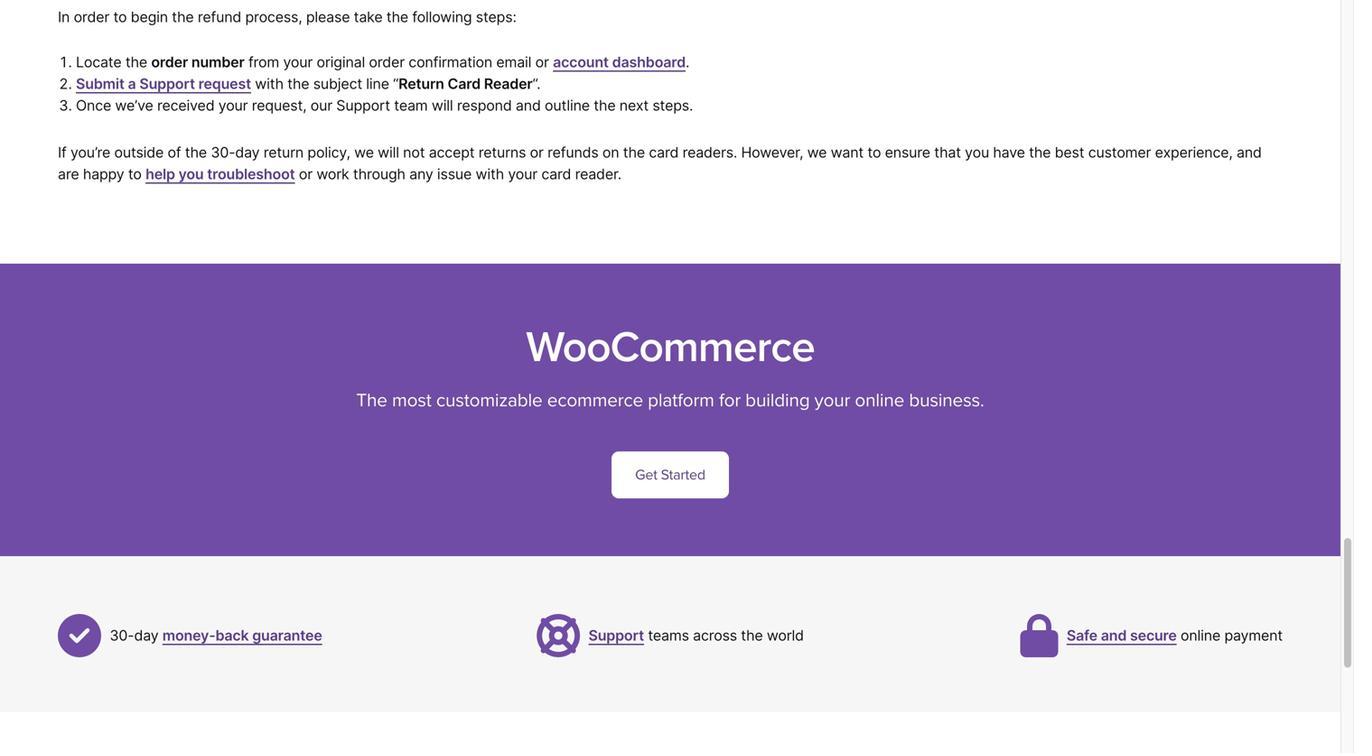 Task type: describe. For each thing, give the bounding box(es) containing it.
2 we from the left
[[807, 144, 827, 161]]

are
[[58, 166, 79, 183]]

or inside the if you're outside of the 30-day return policy, we will not accept returns or refunds on the card readers. however, we want to ensure that you have the best customer experience, and are happy to
[[530, 144, 544, 161]]

money-
[[162, 627, 215, 645]]

process,
[[245, 8, 302, 26]]

submit a support request link
[[76, 75, 251, 93]]

30- inside the if you're outside of the 30-day return policy, we will not accept returns or refunds on the card readers. however, we want to ensure that you have the best customer experience, and are happy to
[[211, 144, 235, 161]]

get started link
[[612, 452, 729, 499]]

woocommerce
[[526, 322, 815, 374]]

customizable
[[436, 389, 543, 412]]

money-back guarantee link
[[162, 627, 322, 645]]

a
[[128, 75, 136, 93]]

or inside locate the order number from your original order confirmation email or account dashboard . submit a support request with the subject line " return card reader ". once we've received your request, our support team will respond and outline the next steps.
[[535, 53, 549, 71]]

1 horizontal spatial order
[[151, 53, 188, 71]]

take
[[354, 8, 383, 26]]

if you're outside of the 30-day return policy, we will not accept returns or refunds on the card readers. however, we want to ensure that you have the best customer experience, and are happy to
[[58, 144, 1262, 183]]

account dashboard link
[[553, 53, 686, 71]]

experience,
[[1155, 144, 1233, 161]]

we've
[[115, 97, 153, 114]]

return
[[398, 75, 444, 93]]

next
[[620, 97, 649, 114]]

the right on
[[623, 144, 645, 161]]

the
[[356, 389, 387, 412]]

2 horizontal spatial order
[[369, 53, 405, 71]]

any
[[409, 166, 433, 183]]

that
[[934, 144, 961, 161]]

returns
[[479, 144, 526, 161]]

refund
[[198, 8, 241, 26]]

"
[[393, 75, 398, 93]]

.
[[686, 53, 690, 71]]

not
[[403, 144, 425, 161]]

0 vertical spatial to
[[113, 8, 127, 26]]

1 vertical spatial online
[[1181, 627, 1221, 645]]

best
[[1055, 144, 1084, 161]]

0 vertical spatial online
[[855, 389, 904, 412]]

original
[[317, 53, 365, 71]]

building
[[745, 389, 810, 412]]

safe and secure online payment
[[1067, 627, 1283, 645]]

the left next in the top of the page
[[594, 97, 616, 114]]

accept
[[429, 144, 475, 161]]

once
[[76, 97, 111, 114]]

card
[[448, 75, 481, 93]]

2 horizontal spatial to
[[868, 144, 881, 161]]

platform
[[648, 389, 714, 412]]

submit
[[76, 75, 124, 93]]

on
[[602, 144, 619, 161]]

the right of
[[185, 144, 207, 161]]

policy,
[[308, 144, 350, 161]]

received
[[157, 97, 215, 114]]

support teams across the world
[[589, 627, 804, 645]]

for
[[719, 389, 741, 412]]

troubleshoot
[[207, 166, 295, 183]]

from
[[248, 53, 279, 71]]

1 horizontal spatial to
[[128, 166, 142, 183]]

your down request
[[218, 97, 248, 114]]

0 horizontal spatial you
[[179, 166, 204, 183]]

1 vertical spatial day
[[134, 627, 159, 645]]

your down returns
[[508, 166, 538, 183]]

locate the order number from your original order confirmation email or account dashboard . submit a support request with the subject line " return card reader ". once we've received your request, our support team will respond and outline the next steps.
[[76, 53, 693, 114]]

in order to begin the refund process, please take the following steps:
[[58, 8, 516, 26]]

back
[[215, 627, 249, 645]]

0 vertical spatial support
[[139, 75, 195, 93]]

confirmation
[[409, 53, 492, 71]]

want
[[831, 144, 864, 161]]

payment
[[1225, 627, 1283, 645]]

get
[[635, 467, 657, 484]]

have
[[993, 144, 1025, 161]]

happy
[[83, 166, 124, 183]]

the up a
[[125, 53, 147, 71]]

30-day money-back guarantee
[[110, 627, 322, 645]]

your right building
[[815, 389, 850, 412]]

get started
[[635, 467, 705, 484]]

work
[[316, 166, 349, 183]]

2 horizontal spatial support
[[589, 627, 644, 645]]

safe and secure link
[[1067, 627, 1177, 645]]

".
[[533, 75, 541, 93]]



Task type: locate. For each thing, give the bounding box(es) containing it.
ecommerce
[[547, 389, 643, 412]]

and down ". on the top of the page
[[516, 97, 541, 114]]

return
[[264, 144, 304, 161]]

support down line
[[336, 97, 390, 114]]

most
[[392, 389, 432, 412]]

request,
[[252, 97, 307, 114]]

the right begin
[[172, 8, 194, 26]]

refunds
[[548, 144, 599, 161]]

you're
[[70, 144, 110, 161]]

0 horizontal spatial and
[[516, 97, 541, 114]]

with
[[255, 75, 284, 93], [476, 166, 504, 183]]

will inside locate the order number from your original order confirmation email or account dashboard . submit a support request with the subject line " return card reader ". once we've received your request, our support team will respond and outline the next steps.
[[432, 97, 453, 114]]

the right take
[[386, 8, 408, 26]]

0 vertical spatial or
[[535, 53, 549, 71]]

2 vertical spatial and
[[1101, 627, 1127, 645]]

support
[[139, 75, 195, 93], [336, 97, 390, 114], [589, 627, 644, 645]]

email
[[496, 53, 531, 71]]

order right in at the left top of page
[[74, 8, 109, 26]]

1 horizontal spatial card
[[649, 144, 679, 161]]

in
[[58, 8, 70, 26]]

1 horizontal spatial with
[[476, 166, 504, 183]]

0 horizontal spatial support
[[139, 75, 195, 93]]

reader.
[[575, 166, 622, 183]]

we up through
[[354, 144, 374, 161]]

will
[[432, 97, 453, 114], [378, 144, 399, 161]]

1 horizontal spatial online
[[1181, 627, 1221, 645]]

our
[[311, 97, 332, 114]]

steps:
[[476, 8, 516, 26]]

0 horizontal spatial order
[[74, 8, 109, 26]]

and inside the if you're outside of the 30-day return policy, we will not accept returns or refunds on the card readers. however, we want to ensure that you have the best customer experience, and are happy to
[[1237, 144, 1262, 161]]

subject
[[313, 75, 362, 93]]

with down returns
[[476, 166, 504, 183]]

your
[[283, 53, 313, 71], [218, 97, 248, 114], [508, 166, 538, 183], [815, 389, 850, 412]]

the most customizable ecommerce platform for building your online business.
[[356, 389, 984, 412]]

please
[[306, 8, 350, 26]]

0 horizontal spatial we
[[354, 144, 374, 161]]

world
[[767, 627, 804, 645]]

request
[[198, 75, 251, 93]]

card left readers.
[[649, 144, 679, 161]]

1 vertical spatial will
[[378, 144, 399, 161]]

help you troubleshoot or work through any issue with your card reader.
[[146, 166, 622, 183]]

with inside locate the order number from your original order confirmation email or account dashboard . submit a support request with the subject line " return card reader ". once we've received your request, our support team will respond and outline the next steps.
[[255, 75, 284, 93]]

and
[[516, 97, 541, 114], [1237, 144, 1262, 161], [1101, 627, 1127, 645]]

0 horizontal spatial to
[[113, 8, 127, 26]]

reader
[[484, 75, 533, 93]]

online left business.
[[855, 389, 904, 412]]

account
[[553, 53, 609, 71]]

support up received
[[139, 75, 195, 93]]

or right returns
[[530, 144, 544, 161]]

line
[[366, 75, 389, 93]]

card
[[649, 144, 679, 161], [541, 166, 571, 183]]

or left work
[[299, 166, 313, 183]]

1 horizontal spatial day
[[235, 144, 260, 161]]

0 vertical spatial will
[[432, 97, 453, 114]]

help you troubleshoot link
[[146, 166, 295, 183]]

30- left money-
[[110, 627, 134, 645]]

day left money-
[[134, 627, 159, 645]]

safe
[[1067, 627, 1098, 645]]

0 vertical spatial 30-
[[211, 144, 235, 161]]

we
[[354, 144, 374, 161], [807, 144, 827, 161]]

0 horizontal spatial day
[[134, 627, 159, 645]]

will down return
[[432, 97, 453, 114]]

help
[[146, 166, 175, 183]]

2 vertical spatial to
[[128, 166, 142, 183]]

day inside the if you're outside of the 30-day return policy, we will not accept returns or refunds on the card readers. however, we want to ensure that you have the best customer experience, and are happy to
[[235, 144, 260, 161]]

order
[[74, 8, 109, 26], [151, 53, 188, 71], [369, 53, 405, 71]]

1 vertical spatial with
[[476, 166, 504, 183]]

1 horizontal spatial support
[[336, 97, 390, 114]]

0 horizontal spatial online
[[855, 389, 904, 412]]

we left want
[[807, 144, 827, 161]]

0 horizontal spatial with
[[255, 75, 284, 93]]

1 vertical spatial card
[[541, 166, 571, 183]]

order up "
[[369, 53, 405, 71]]

the left world
[[741, 627, 763, 645]]

the left best
[[1029, 144, 1051, 161]]

0 horizontal spatial 30-
[[110, 627, 134, 645]]

1 vertical spatial you
[[179, 166, 204, 183]]

0 horizontal spatial will
[[378, 144, 399, 161]]

or
[[535, 53, 549, 71], [530, 144, 544, 161], [299, 166, 313, 183]]

dashboard
[[612, 53, 686, 71]]

readers.
[[683, 144, 737, 161]]

support link
[[589, 627, 644, 645]]

to left begin
[[113, 8, 127, 26]]

the up request,
[[287, 75, 309, 93]]

with down from
[[255, 75, 284, 93]]

1 we from the left
[[354, 144, 374, 161]]

1 vertical spatial support
[[336, 97, 390, 114]]

day
[[235, 144, 260, 161], [134, 627, 159, 645]]

steps.
[[653, 97, 693, 114]]

order up 'submit a support request' link
[[151, 53, 188, 71]]

business.
[[909, 389, 984, 412]]

team
[[394, 97, 428, 114]]

0 vertical spatial and
[[516, 97, 541, 114]]

1 vertical spatial to
[[868, 144, 881, 161]]

started
[[661, 467, 705, 484]]

your right from
[[283, 53, 313, 71]]

support left teams
[[589, 627, 644, 645]]

following
[[412, 8, 472, 26]]

number
[[191, 53, 244, 71]]

1 vertical spatial or
[[530, 144, 544, 161]]

customer
[[1088, 144, 1151, 161]]

will inside the if you're outside of the 30-day return policy, we will not accept returns or refunds on the card readers. however, we want to ensure that you have the best customer experience, and are happy to
[[378, 144, 399, 161]]

1 horizontal spatial 30-
[[211, 144, 235, 161]]

1 vertical spatial and
[[1237, 144, 1262, 161]]

0 vertical spatial card
[[649, 144, 679, 161]]

1 vertical spatial 30-
[[110, 627, 134, 645]]

guarantee
[[252, 627, 322, 645]]

0 horizontal spatial card
[[541, 166, 571, 183]]

if
[[58, 144, 67, 161]]

teams
[[648, 627, 689, 645]]

2 horizontal spatial and
[[1237, 144, 1262, 161]]

1 horizontal spatial you
[[965, 144, 989, 161]]

issue
[[437, 166, 472, 183]]

the
[[172, 8, 194, 26], [386, 8, 408, 26], [125, 53, 147, 71], [287, 75, 309, 93], [594, 97, 616, 114], [185, 144, 207, 161], [623, 144, 645, 161], [1029, 144, 1051, 161], [741, 627, 763, 645]]

locate
[[76, 53, 121, 71]]

2 vertical spatial support
[[589, 627, 644, 645]]

however,
[[741, 144, 803, 161]]

across
[[693, 627, 737, 645]]

1 horizontal spatial will
[[432, 97, 453, 114]]

30- up help you troubleshoot link
[[211, 144, 235, 161]]

begin
[[131, 8, 168, 26]]

and right safe
[[1101, 627, 1127, 645]]

you
[[965, 144, 989, 161], [179, 166, 204, 183]]

online
[[855, 389, 904, 412], [1181, 627, 1221, 645]]

to down outside
[[128, 166, 142, 183]]

1 horizontal spatial and
[[1101, 627, 1127, 645]]

you down of
[[179, 166, 204, 183]]

card down refunds
[[541, 166, 571, 183]]

and right the experience,
[[1237, 144, 1262, 161]]

ensure
[[885, 144, 930, 161]]

outline
[[545, 97, 590, 114]]

you right that
[[965, 144, 989, 161]]

online right secure
[[1181, 627, 1221, 645]]

0 vertical spatial you
[[965, 144, 989, 161]]

through
[[353, 166, 405, 183]]

2 vertical spatial or
[[299, 166, 313, 183]]

and inside locate the order number from your original order confirmation email or account dashboard . submit a support request with the subject line " return card reader ". once we've received your request, our support team will respond and outline the next steps.
[[516, 97, 541, 114]]

1 horizontal spatial we
[[807, 144, 827, 161]]

secure
[[1130, 627, 1177, 645]]

outside
[[114, 144, 164, 161]]

of
[[168, 144, 181, 161]]

respond
[[457, 97, 512, 114]]

will up help you troubleshoot or work through any issue with your card reader. on the top of the page
[[378, 144, 399, 161]]

0 vertical spatial with
[[255, 75, 284, 93]]

card inside the if you're outside of the 30-day return policy, we will not accept returns or refunds on the card readers. however, we want to ensure that you have the best customer experience, and are happy to
[[649, 144, 679, 161]]

you inside the if you're outside of the 30-day return policy, we will not accept returns or refunds on the card readers. however, we want to ensure that you have the best customer experience, and are happy to
[[965, 144, 989, 161]]

0 vertical spatial day
[[235, 144, 260, 161]]

or up ". on the top of the page
[[535, 53, 549, 71]]

to right want
[[868, 144, 881, 161]]

day up troubleshoot
[[235, 144, 260, 161]]



Task type: vqa. For each thing, say whether or not it's contained in the screenshot.
MONEY-BACK GUARANTEE Link
yes



